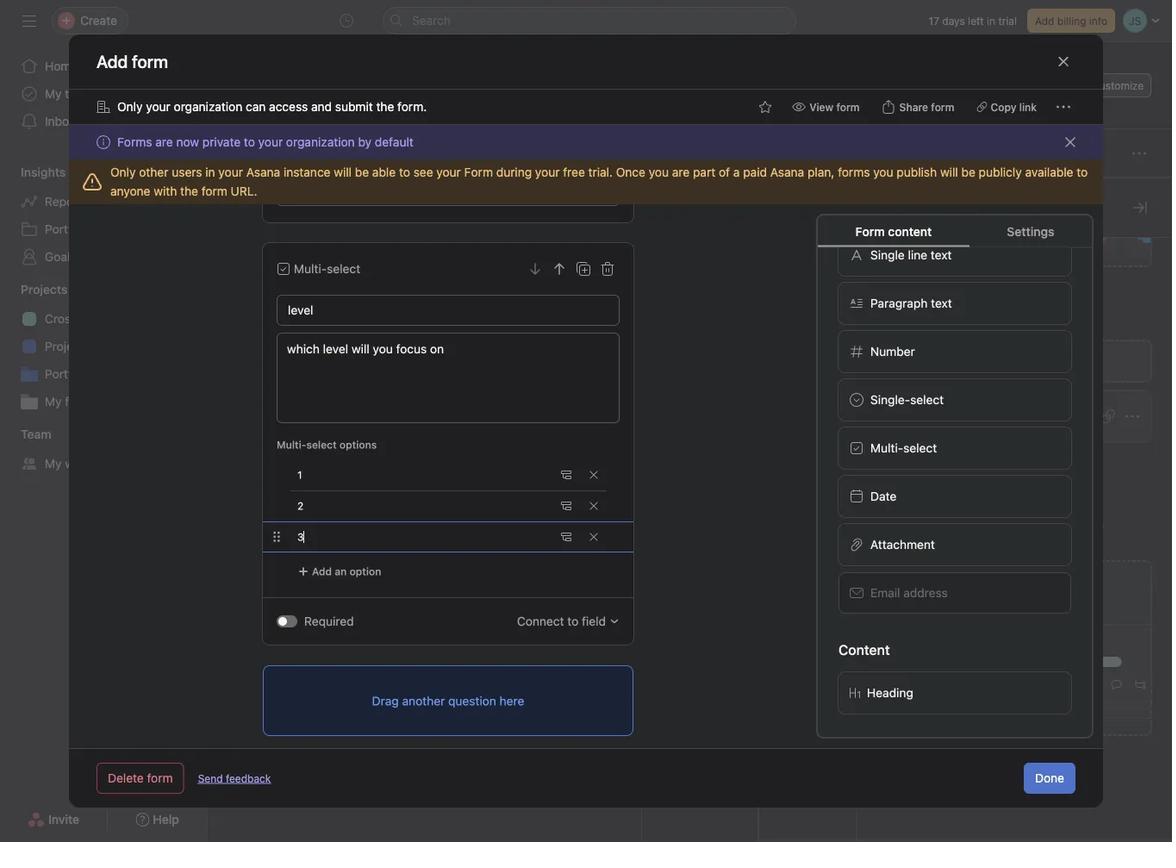 Task type: locate. For each thing, give the bounding box(es) containing it.
move this field down image
[[528, 262, 542, 276]]

required
[[304, 615, 354, 629]]

hide sidebar image
[[22, 14, 36, 28]]

1 horizontal spatial asana
[[770, 165, 804, 179]]

done inside button
[[1035, 771, 1064, 785]]

2 completed image from the top
[[251, 406, 272, 426]]

2 type an option name field from the top
[[290, 492, 554, 521]]

functional up project1 link
[[82, 312, 137, 326]]

1 form
[[792, 513, 823, 525]]

1 vertical spatial done button
[[1024, 763, 1076, 794]]

done button
[[256, 553, 290, 584], [1024, 763, 1076, 794]]

question
[[448, 694, 496, 708]]

1 vertical spatial a
[[1098, 518, 1104, 532]]

cell
[[641, 338, 745, 370], [641, 369, 745, 401]]

1 horizontal spatial tasks
[[1036, 518, 1065, 532]]

project inside button
[[1005, 399, 1044, 414]]

delete form button
[[97, 763, 184, 794]]

remove option image
[[589, 470, 599, 481], [589, 501, 599, 512]]

insights element
[[0, 157, 207, 274]]

0 vertical spatial plan
[[183, 312, 207, 326]]

1 vertical spatial type an option name field
[[290, 492, 554, 521]]

info
[[1089, 15, 1108, 27]]

my left first
[[45, 394, 62, 409]]

1 vertical spatial customize
[[877, 197, 960, 218]]

add task…
[[277, 267, 335, 281], [277, 440, 335, 454], [277, 520, 335, 534], [277, 600, 335, 614]]

untitled section
[[256, 228, 357, 244], [256, 641, 357, 657]]

select down single-select
[[903, 440, 937, 455]]

cross-functional project plan for cross-functional project plan button
[[909, 399, 1044, 433]]

completed checkbox down completed option at the top
[[251, 374, 272, 395]]

will up 'status'
[[940, 165, 958, 179]]

now
[[176, 135, 199, 149]]

type an option name field for first add branch image from the bottom
[[290, 523, 554, 552]]

untitled section for 1st untitled section button from the bottom
[[256, 641, 357, 657]]

here
[[500, 694, 524, 708]]

0 vertical spatial tasks
[[65, 87, 94, 101]]

completed checkbox inside share timeline with teammates cell
[[251, 406, 272, 426]]

completed image
[[251, 374, 272, 395], [251, 406, 272, 426]]

0 vertical spatial cross-functional project plan
[[45, 312, 207, 326]]

you
[[649, 165, 669, 179], [873, 165, 893, 179], [373, 342, 393, 356]]

0 horizontal spatial 1
[[95, 367, 100, 381]]

project up project1 link
[[141, 312, 180, 326]]

1 add task… button from the top
[[277, 265, 335, 284]]

1 horizontal spatial task
[[996, 580, 1023, 596]]

copy form link image
[[1102, 409, 1115, 423]]

text
[[931, 247, 952, 262], [931, 296, 952, 310]]

1 vertical spatial cross-
[[909, 399, 947, 414]]

2 vertical spatial type an option name field
[[290, 523, 554, 552]]

1 vertical spatial section
[[310, 641, 357, 657]]

task… up the add an option button
[[302, 520, 335, 534]]

are
[[155, 135, 173, 149], [672, 165, 690, 179]]

1 add task… row from the top
[[208, 258, 1172, 290]]

1 vertical spatial untitled
[[256, 641, 307, 657]]

1 horizontal spatial in
[[987, 15, 996, 27]]

4 for 4 rules
[[791, 344, 798, 356]]

portfolio 1
[[45, 367, 100, 381]]

multi- up rules for to do icon
[[294, 262, 327, 276]]

move this field up image
[[552, 262, 566, 276]]

form inside the share form button
[[931, 101, 955, 113]]

0 horizontal spatial plan
[[183, 312, 207, 326]]

— text field up — text box
[[1155, 339, 1172, 369]]

1 add task… from the top
[[277, 267, 335, 281]]

share form image
[[1077, 409, 1091, 423]]

completed image
[[251, 343, 272, 364]]

0 horizontal spatial functional
[[82, 312, 137, 326]]

1 vertical spatial cross-functional project plan
[[909, 399, 1044, 433]]

task templates
[[877, 492, 974, 508]]

0 horizontal spatial be
[[355, 165, 369, 179]]

0 horizontal spatial forms
[[117, 135, 152, 149]]

1 vertical spatial 4
[[791, 344, 798, 356]]

your up url.
[[218, 165, 243, 179]]

1 horizontal spatial task
[[796, 597, 819, 609]]

1 down apps at the bottom of page
[[792, 513, 797, 525]]

in inside only other users in your asana instance will be able to see your form during your free trial.  once you are part of a paid asana plan, forms you publish will be publicly available to anyone with the form url.
[[205, 165, 215, 179]]

0 vertical spatial type an option name field
[[290, 461, 554, 490]]

customize up content
[[877, 197, 960, 218]]

form right view
[[836, 101, 860, 113]]

1 horizontal spatial done
[[1035, 771, 1064, 785]]

2 add task… from the top
[[277, 440, 335, 454]]

share up link
[[1020, 79, 1048, 91]]

you up assignee
[[649, 165, 669, 179]]

1 vertical spatial 1
[[792, 513, 797, 525]]

switch inside add form dialog
[[277, 616, 297, 628]]

forms
[[117, 135, 152, 149], [877, 316, 918, 332]]

1 horizontal spatial customize
[[1092, 79, 1144, 91]]

task… up rules for to do icon
[[302, 267, 335, 281]]

your
[[146, 100, 170, 114], [258, 135, 283, 149], [218, 165, 243, 179], [436, 165, 461, 179], [535, 165, 560, 179]]

1 vertical spatial my
[[45, 394, 62, 409]]

my inside global element
[[45, 87, 62, 101]]

2 remove option image from the top
[[589, 501, 599, 512]]

task for add task
[[272, 147, 293, 159]]

task for task templates
[[796, 597, 819, 609]]

3 add task… from the top
[[277, 520, 335, 534]]

add up the doing
[[277, 440, 299, 454]]

share button
[[999, 73, 1056, 97]]

your down overview on the left of page
[[258, 135, 283, 149]]

cell for schedule kickoff meeting cell
[[641, 369, 745, 401]]

cross-
[[45, 312, 82, 326], [909, 399, 947, 414]]

share
[[1020, 79, 1048, 91], [899, 101, 928, 113]]

asana up date
[[770, 165, 804, 179]]

1 remove option image from the top
[[589, 470, 599, 481]]

1 vertical spatial project
[[1005, 399, 1044, 414]]

my inside "link"
[[45, 394, 62, 409]]

board
[[409, 108, 443, 122]]

completed image down completed option at the top
[[251, 374, 272, 395]]

0 vertical spatial the
[[376, 100, 394, 114]]

in right the users
[[205, 165, 215, 179]]

0 vertical spatial form
[[464, 165, 493, 179]]

untitled down required
[[256, 641, 307, 657]]

form inside delete form button
[[147, 771, 173, 785]]

0 horizontal spatial cross-
[[45, 312, 82, 326]]

will right level
[[352, 342, 370, 356]]

done for the done button to the top
[[256, 561, 290, 577]]

forms inside add form dialog
[[117, 135, 152, 149]]

untitled section down name
[[256, 228, 357, 244]]

0 horizontal spatial project
[[141, 312, 180, 326]]

0 vertical spatial functional
[[82, 312, 137, 326]]

functional inside 'projects' element
[[82, 312, 137, 326]]

None text field
[[280, 58, 514, 89]]

cross- down add form
[[909, 399, 947, 414]]

3 add task… button from the top
[[277, 518, 335, 537]]

organization
[[174, 100, 242, 114], [286, 135, 355, 149]]

teams element
[[0, 419, 207, 481]]

0 vertical spatial my
[[45, 87, 62, 101]]

task… for doing
[[302, 520, 335, 534]]

task inside task templates
[[796, 597, 819, 609]]

add up feedback
[[256, 714, 282, 730]]

my up inbox
[[45, 87, 62, 101]]

add branch image down add branch icon
[[561, 501, 571, 512]]

task left name
[[232, 188, 254, 200]]

copy link button
[[969, 95, 1045, 119]]

send
[[198, 772, 223, 784]]

2 my from the top
[[45, 394, 62, 409]]

which level will you focus on
[[287, 342, 444, 356]]

with
[[154, 184, 177, 198]]

add to starred image
[[759, 100, 772, 114]]

1 horizontal spatial 1
[[792, 513, 797, 525]]

done for the right the done button
[[1035, 771, 1064, 785]]

add task… row for doing
[[208, 510, 1172, 543]]

add task… inside header to do tree grid
[[277, 440, 335, 454]]

1 untitled from the top
[[256, 228, 307, 244]]

date
[[774, 188, 796, 200]]

remove option image for second add branch image from the bottom of the add form dialog
[[589, 501, 599, 512]]

only inside only other users in your asana instance will be able to see your form during your free trial.  once you are part of a paid asana plan, forms you publish will be publicly available to anyone with the form url.
[[110, 165, 136, 179]]

search list box
[[383, 7, 796, 34]]

schedule kickoff meeting cell
[[208, 369, 642, 401]]

portfolios
[[45, 222, 98, 236]]

tasks down home
[[65, 87, 94, 101]]

assignee
[[649, 188, 693, 200]]

4 left fields at the top of the page
[[790, 259, 796, 272]]

task up instance
[[272, 147, 293, 159]]

delete form
[[108, 771, 173, 785]]

0 vertical spatial untitled section
[[256, 228, 357, 244]]

0 horizontal spatial cross-functional project plan
[[45, 312, 207, 326]]

1 vertical spatial forms
[[877, 316, 918, 332]]

add task… up required
[[277, 600, 335, 614]]

plan down single-select
[[909, 418, 933, 433]]

my workspace
[[45, 456, 125, 471]]

2 completed checkbox from the top
[[251, 406, 272, 426]]

only down add form
[[117, 100, 143, 114]]

1 completed image from the top
[[251, 374, 272, 395]]

completed image inside share timeline with teammates cell
[[251, 406, 272, 426]]

0 vertical spatial completed checkbox
[[251, 374, 272, 395]]

add branch image left remove option icon
[[561, 532, 571, 543]]

more actions image
[[1057, 100, 1070, 114]]

task… up required
[[302, 600, 335, 614]]

add an option button
[[290, 560, 389, 584]]

remove option image
[[589, 532, 599, 543]]

form for 1 form
[[800, 513, 823, 525]]

multi- up the doing
[[277, 439, 306, 451]]

1 vertical spatial untitled section
[[256, 641, 357, 657]]

first
[[65, 394, 87, 409]]

inbox link
[[10, 108, 197, 135]]

0 horizontal spatial done
[[256, 561, 290, 577]]

1 inside 'projects' element
[[95, 367, 100, 381]]

1 completed checkbox from the top
[[251, 374, 272, 395]]

cross- for cross-functional project plan button
[[909, 399, 947, 414]]

untitled section down required
[[256, 641, 357, 657]]

add billing info
[[1035, 15, 1108, 27]]

row
[[208, 178, 1172, 209], [228, 209, 1172, 210], [208, 338, 1172, 370], [208, 369, 1172, 401], [208, 400, 1172, 432], [208, 671, 1172, 703]]

completed image for share timeline with teammates text field
[[251, 406, 272, 426]]

0 vertical spatial a
[[733, 165, 740, 179]]

0 horizontal spatial are
[[155, 135, 173, 149]]

1 horizontal spatial form
[[855, 224, 885, 238]]

send feedback
[[198, 772, 271, 784]]

3 add task… row from the top
[[208, 510, 1172, 543]]

are left now
[[155, 135, 173, 149]]

0 vertical spatial remove option image
[[589, 470, 599, 481]]

untitled section button down name
[[256, 221, 357, 252]]

are inside only other users in your asana instance will be able to see your form during your free trial.  once you are part of a paid asana plan, forms you publish will be publicly available to anyone with the form url.
[[672, 165, 690, 179]]

cross-functional project plan inside 'projects' element
[[45, 312, 207, 326]]

0 vertical spatial task
[[232, 188, 254, 200]]

number
[[871, 344, 915, 358]]

plan inside 'projects' element
[[183, 312, 207, 326]]

1 vertical spatial are
[[672, 165, 690, 179]]

a right from
[[1098, 518, 1104, 532]]

0 vertical spatial forms
[[117, 135, 152, 149]]

text right line
[[931, 247, 952, 262]]

untitled section for 1st untitled section button
[[256, 228, 357, 244]]

only
[[117, 100, 143, 114], [110, 165, 136, 179]]

1 vertical spatial add branch image
[[561, 532, 571, 543]]

1 vertical spatial completed image
[[251, 406, 272, 426]]

tasks left from
[[1036, 518, 1065, 532]]

4 task… from the top
[[302, 600, 335, 614]]

0 vertical spatial task
[[272, 147, 293, 159]]

1 horizontal spatial you
[[649, 165, 669, 179]]

1 horizontal spatial project
[[1005, 399, 1044, 414]]

remove option image up remove option icon
[[589, 501, 599, 512]]

task for add task template
[[996, 580, 1023, 596]]

4 add task… row from the top
[[208, 590, 1172, 623]]

1 vertical spatial share
[[899, 101, 928, 113]]

you up priority
[[873, 165, 893, 179]]

goals link
[[10, 243, 197, 271]]

my for my workspace
[[45, 456, 62, 471]]

1 my from the top
[[45, 87, 62, 101]]

task… for done
[[302, 600, 335, 614]]

task
[[272, 147, 293, 159], [996, 580, 1023, 596]]

task… left options
[[302, 440, 335, 454]]

0 horizontal spatial a
[[733, 165, 740, 179]]

form inside add form button
[[936, 354, 962, 368]]

form left during at the top left
[[464, 165, 493, 179]]

1 task… from the top
[[302, 267, 335, 281]]

dashboard
[[734, 108, 796, 122]]

close image
[[1064, 135, 1077, 149]]

0 vertical spatial untitled section button
[[256, 221, 357, 252]]

delete
[[108, 771, 144, 785]]

multi-select options
[[277, 439, 377, 451]]

task left template
[[996, 580, 1023, 596]]

multi-select up rules for to do icon
[[294, 262, 360, 276]]

only for only your organization can access and submit the form.
[[117, 100, 143, 114]]

1 vertical spatial — text field
[[1155, 401, 1172, 431]]

untitled section button down required
[[256, 634, 357, 665]]

project down add form button
[[1005, 399, 1044, 414]]

part
[[693, 165, 716, 179]]

completed checkbox for schedule kickoff meeting text field
[[251, 374, 272, 395]]

completed image inside schedule kickoff meeting cell
[[251, 374, 272, 395]]

add task… button down the doing button
[[277, 518, 335, 537]]

templates
[[783, 613, 832, 625]]

3 my from the top
[[45, 456, 62, 471]]

0 horizontal spatial the
[[180, 184, 198, 198]]

2 untitled section from the top
[[256, 641, 357, 657]]

only your organization can access and submit the form.
[[117, 100, 427, 114]]

global element
[[0, 42, 207, 146]]

project
[[141, 312, 180, 326], [1005, 399, 1044, 414]]

1 vertical spatial task
[[996, 580, 1023, 596]]

add billing info button
[[1027, 9, 1115, 33]]

1 untitled section from the top
[[256, 228, 357, 244]]

customize down info
[[1092, 79, 1144, 91]]

task for task name
[[232, 188, 254, 200]]

overview link
[[232, 106, 299, 125]]

organization up private
[[174, 100, 242, 114]]

add task… for doing
[[277, 520, 335, 534]]

completed image down completed icon
[[251, 406, 272, 426]]

2 untitled section button from the top
[[256, 634, 357, 665]]

section for add section button
[[285, 714, 332, 730]]

Completed checkbox
[[251, 374, 272, 395], [251, 406, 272, 426]]

— text field
[[1155, 339, 1172, 369], [1155, 401, 1172, 431]]

multi-
[[294, 262, 327, 276], [277, 439, 306, 451], [871, 440, 903, 455]]

switch
[[277, 616, 297, 628]]

multi-select down single-select
[[871, 440, 937, 455]]

select down add form
[[910, 392, 944, 406]]

draft project brief cell
[[208, 338, 642, 370]]

single
[[871, 247, 905, 262]]

the down the users
[[180, 184, 198, 198]]

functional down add form
[[947, 399, 1002, 414]]

name
[[257, 188, 284, 200]]

0 horizontal spatial form
[[464, 165, 493, 179]]

0 vertical spatial share
[[1020, 79, 1048, 91]]

1 horizontal spatial functional
[[947, 399, 1002, 414]]

a right of
[[733, 165, 740, 179]]

add task… button up the doing
[[277, 438, 335, 457]]

3 task… from the top
[[302, 520, 335, 534]]

can
[[246, 100, 266, 114]]

form for delete form
[[147, 771, 173, 785]]

3 type an option name field from the top
[[290, 523, 554, 552]]

add task… button for untitled section
[[277, 265, 335, 284]]

functional inside cross-functional project plan
[[947, 399, 1002, 414]]

remove option image for add branch icon
[[589, 470, 599, 481]]

1 be from the left
[[355, 165, 369, 179]]

my for my first portfolio
[[45, 394, 62, 409]]

add right address
[[967, 580, 993, 596]]

1 vertical spatial the
[[180, 184, 198, 198]]

1 down project1 link
[[95, 367, 100, 381]]

0 horizontal spatial asana
[[246, 165, 280, 179]]

2 be from the left
[[961, 165, 976, 179]]

1 horizontal spatial the
[[376, 100, 394, 114]]

1 cell from the top
[[641, 338, 745, 370]]

by
[[358, 135, 372, 149]]

1 horizontal spatial are
[[672, 165, 690, 179]]

1 asana from the left
[[246, 165, 280, 179]]

form inside only other users in your asana instance will be able to see your form during your free trial.  once you are part of a paid asana plan, forms you publish will be publicly available to anyone with the form url.
[[464, 165, 493, 179]]

— text field down — text box
[[1155, 401, 1172, 431]]

add left an
[[312, 566, 332, 578]]

close this dialog image
[[1057, 55, 1070, 69]]

0 vertical spatial project
[[141, 312, 180, 326]]

default
[[375, 135, 414, 149]]

add branch image
[[561, 501, 571, 512], [561, 532, 571, 543]]

form for view form
[[836, 101, 860, 113]]

0 vertical spatial — text field
[[1155, 339, 1172, 369]]

0 vertical spatial only
[[117, 100, 143, 114]]

paid
[[743, 165, 767, 179]]

submit
[[335, 100, 373, 114]]

Draft project brief text field
[[272, 345, 380, 362]]

overview
[[246, 108, 299, 122]]

1 horizontal spatial be
[[961, 165, 976, 179]]

completed checkbox inside schedule kickoff meeting cell
[[251, 374, 272, 395]]

form up single-select
[[936, 354, 962, 368]]

0 vertical spatial text
[[931, 247, 952, 262]]

untitled down name
[[256, 228, 307, 244]]

1 horizontal spatial forms
[[877, 316, 918, 332]]

my tasks link
[[10, 80, 197, 108]]

forms up other
[[117, 135, 152, 149]]

0 vertical spatial done button
[[256, 553, 290, 584]]

untitled
[[256, 228, 307, 244], [256, 641, 307, 657]]

2 untitled from the top
[[256, 641, 307, 657]]

0 vertical spatial untitled
[[256, 228, 307, 244]]

4 left rules
[[791, 344, 798, 356]]

17
[[929, 15, 939, 27]]

in for users
[[205, 165, 215, 179]]

1 vertical spatial done
[[1035, 771, 1064, 785]]

trial.
[[588, 165, 613, 179]]

add task… button down the add an option button
[[277, 598, 335, 617]]

paragraph
[[871, 296, 928, 310]]

to left field
[[567, 615, 579, 629]]

you left the focus
[[373, 342, 393, 356]]

once
[[616, 165, 646, 179]]

0 vertical spatial in
[[987, 15, 996, 27]]

left
[[968, 15, 984, 27]]

add task… button up rules for to do icon
[[277, 265, 335, 284]]

1 vertical spatial in
[[205, 165, 215, 179]]

cross-functional project plan inside button
[[909, 399, 1044, 433]]

see
[[413, 165, 433, 179]]

cross-functional project plan up project1 link
[[45, 312, 207, 326]]

be up 'status'
[[961, 165, 976, 179]]

0 vertical spatial cross-
[[45, 312, 82, 326]]

publicly
[[979, 165, 1022, 179]]

asana down add task
[[246, 165, 280, 179]]

1 vertical spatial task
[[796, 597, 819, 609]]

forms down paragraph
[[877, 316, 918, 332]]

Type an option name field
[[290, 461, 554, 490], [290, 492, 554, 521], [290, 523, 554, 552]]

are left 'part'
[[672, 165, 690, 179]]

a inside quickly create standardized tasks from a template.
[[1098, 518, 1104, 532]]

4 add task… from the top
[[277, 600, 335, 614]]

cross- inside 'projects' element
[[45, 312, 82, 326]]

1 vertical spatial tasks
[[1036, 518, 1065, 532]]

organization down list link
[[286, 135, 355, 149]]

0 horizontal spatial tasks
[[65, 87, 94, 101]]

0 horizontal spatial in
[[205, 165, 215, 179]]

only up anyone
[[110, 165, 136, 179]]

my first portfolio
[[45, 394, 137, 409]]

0 vertical spatial completed image
[[251, 374, 272, 395]]

insights
[[21, 165, 66, 179]]

share form
[[899, 101, 955, 113]]

share inside button
[[899, 101, 928, 113]]

customize inside dropdown button
[[1092, 79, 1144, 91]]

1 horizontal spatial organization
[[286, 135, 355, 149]]

2 cell from the top
[[641, 369, 745, 401]]

1 horizontal spatial a
[[1098, 518, 1104, 532]]

connect to field
[[517, 615, 606, 629]]

add down the doing button
[[277, 520, 299, 534]]

17 days left in trial
[[929, 15, 1017, 27]]

functional
[[82, 312, 137, 326], [947, 399, 1002, 414]]

0 horizontal spatial organization
[[174, 100, 242, 114]]

form right "delete"
[[147, 771, 173, 785]]

cross- inside cross-functional project plan
[[909, 399, 947, 414]]

form down js
[[931, 101, 955, 113]]

1 vertical spatial text
[[931, 296, 952, 310]]

standardized
[[960, 518, 1033, 532]]

add task… up the doing
[[277, 440, 335, 454]]

form inside view form button
[[836, 101, 860, 113]]

2 add task… button from the top
[[277, 438, 335, 457]]

4 add task… button from the top
[[277, 598, 335, 617]]

project for cross-functional project plan link at the left top of page
[[141, 312, 180, 326]]

2 task… from the top
[[302, 440, 335, 454]]

team
[[21, 427, 51, 441]]

remove option image right add branch icon
[[589, 470, 599, 481]]

1 horizontal spatial cross-
[[909, 399, 947, 414]]

task up templates
[[796, 597, 819, 609]]

1 vertical spatial plan
[[909, 418, 933, 433]]

0 vertical spatial 4
[[790, 259, 796, 272]]

add task… down the doing button
[[277, 520, 335, 534]]

add form
[[97, 51, 168, 72]]

1 vertical spatial untitled section button
[[256, 634, 357, 665]]

1 vertical spatial only
[[110, 165, 136, 179]]

a inside only other users in your asana instance will be able to see your form during your free trial.  once you are part of a paid asana plan, forms you publish will be publicly available to anyone with the form url.
[[733, 165, 740, 179]]

my inside teams 'element'
[[45, 456, 62, 471]]

in right left
[[987, 15, 996, 27]]

form down apps at the bottom of page
[[800, 513, 823, 525]]

1 horizontal spatial cross-functional project plan
[[909, 399, 1044, 433]]

add task… row
[[208, 258, 1172, 290], [208, 431, 1172, 463], [208, 510, 1172, 543], [208, 590, 1172, 623]]

share inside button
[[1020, 79, 1048, 91]]

goals
[[45, 250, 76, 264]]

forms are now private to your organization by default
[[117, 135, 414, 149]]

completed checkbox down completed icon
[[251, 406, 272, 426]]

plan inside cross-functional project plan
[[909, 418, 933, 433]]



Task type: describe. For each thing, give the bounding box(es) containing it.
add task… for untitled section
[[277, 267, 335, 281]]

instance
[[284, 165, 331, 179]]

users
[[172, 165, 202, 179]]

due date
[[752, 188, 796, 200]]

remove field image
[[601, 262, 615, 276]]

functional for cross-functional project plan link at the left top of page
[[82, 312, 137, 326]]

available
[[1025, 165, 1074, 179]]

completed image for schedule kickoff meeting text field
[[251, 374, 272, 395]]

0 vertical spatial organization
[[174, 100, 242, 114]]

cross-functional project plan button
[[877, 390, 1152, 443]]

2 asana from the left
[[770, 165, 804, 179]]

row containing task name
[[208, 178, 1172, 209]]

task… inside header to do tree grid
[[302, 440, 335, 454]]

add left billing at right top
[[1035, 15, 1054, 27]]

to right private
[[244, 135, 255, 149]]

form content
[[855, 224, 932, 238]]

1 vertical spatial multi-select
[[871, 440, 937, 455]]

list
[[333, 108, 354, 122]]

status
[[957, 188, 988, 200]]

send feedback link
[[198, 771, 271, 786]]

cross- for cross-functional project plan link at the left top of page
[[45, 312, 82, 326]]

Schedule kickoff meeting text field
[[272, 376, 422, 393]]

will right instance
[[334, 165, 352, 179]]

section for 1st untitled section button from the bottom
[[310, 641, 357, 657]]

to up 'category'
[[1077, 165, 1088, 179]]

0 horizontal spatial customize
[[877, 197, 960, 218]]

plan,
[[808, 165, 835, 179]]

home
[[45, 59, 78, 73]]

js
[[924, 79, 936, 91]]

2 — text field from the top
[[1155, 401, 1172, 431]]

duplicate this question image
[[577, 262, 590, 276]]

to do
[[256, 308, 291, 325]]

share for share form
[[899, 101, 928, 113]]

add task button
[[228, 141, 300, 165]]

publish
[[897, 165, 937, 179]]

Question name text field
[[277, 295, 620, 326]]

task templates
[[783, 597, 832, 625]]

4 rules
[[791, 344, 824, 356]]

reporting link
[[10, 188, 197, 215]]

4 fields
[[790, 259, 826, 272]]

form for add form
[[936, 354, 962, 368]]

workspace
[[65, 456, 125, 471]]

2 add branch image from the top
[[561, 532, 571, 543]]

cell for draft project brief 'cell'
[[641, 338, 745, 370]]

single line text
[[871, 247, 952, 262]]

plan for cross-functional project plan link at the left top of page
[[183, 312, 207, 326]]

my workspace link
[[10, 450, 197, 477]]

0 horizontal spatial you
[[373, 342, 393, 356]]

single-
[[871, 392, 910, 406]]

trial
[[998, 15, 1017, 27]]

view form button
[[784, 95, 868, 119]]

copy
[[991, 101, 1017, 113]]

add inside dialog
[[312, 566, 332, 578]]

inbox
[[45, 114, 75, 128]]

cross-functional project plan link
[[10, 305, 207, 333]]

field
[[582, 615, 606, 629]]

add task
[[250, 147, 293, 159]]

single-select
[[871, 392, 944, 406]]

1 — text field from the top
[[1155, 339, 1172, 369]]

to
[[256, 308, 271, 325]]

add up single-select
[[910, 354, 932, 368]]

cross-functional project plan for cross-functional project plan link at the left top of page
[[45, 312, 207, 326]]

add task… row for done
[[208, 590, 1172, 623]]

quickly
[[877, 518, 919, 532]]

tasks inside quickly create standardized tasks from a template.
[[1036, 518, 1065, 532]]

Share timeline with teammates text field
[[272, 407, 452, 424]]

anyone
[[110, 184, 150, 198]]

of
[[719, 165, 730, 179]]

view form
[[809, 101, 860, 113]]

only for only other users in your asana instance will be able to see your form during your free trial.  once you are part of a paid asana plan, forms you publish will be publicly available to anyone with the form url.
[[110, 165, 136, 179]]

quickly create standardized tasks from a template.
[[877, 518, 1104, 551]]

rules for to do image
[[296, 309, 310, 323]]

template.
[[877, 537, 930, 551]]

share timeline with teammates cell
[[208, 400, 642, 432]]

view
[[809, 101, 834, 113]]

paragraph text
[[871, 296, 952, 310]]

portfolio
[[90, 394, 137, 409]]

connect
[[517, 615, 564, 629]]

add inside header to do tree grid
[[277, 440, 299, 454]]

functional for cross-functional project plan button
[[947, 399, 1002, 414]]

4 for 4 fields
[[790, 259, 796, 272]]

customize button
[[1071, 73, 1152, 97]]

add task… button for done
[[277, 598, 335, 617]]

tasks inside global element
[[65, 87, 94, 101]]

2 horizontal spatial you
[[873, 165, 893, 179]]

to inside dropdown button
[[567, 615, 579, 629]]

header to do tree grid
[[208, 338, 1172, 463]]

heading
[[867, 685, 913, 699]]

add task… button for doing
[[277, 518, 335, 537]]

invite button
[[16, 804, 91, 835]]

dashboard link
[[720, 106, 796, 125]]

on
[[430, 342, 444, 356]]

feedback
[[226, 772, 271, 784]]

add an option
[[312, 566, 381, 578]]

Completed checkbox
[[251, 343, 272, 364]]

add section
[[256, 714, 332, 730]]

access
[[269, 100, 308, 114]]

add form dialog
[[69, 0, 1103, 808]]

add task… for done
[[277, 600, 335, 614]]

type an option name field for second add branch image from the bottom of the add form dialog
[[290, 492, 554, 521]]

1 horizontal spatial done button
[[1024, 763, 1076, 794]]

url.
[[231, 184, 257, 198]]

add task template
[[967, 580, 1084, 596]]

option
[[350, 566, 381, 578]]

your left free
[[535, 165, 560, 179]]

the inside only other users in your asana instance will be able to see your form during your free trial.  once you are part of a paid asana plan, forms you publish will be publicly available to anyone with the form url.
[[180, 184, 198, 198]]

do
[[275, 308, 291, 325]]

untitled for 1st untitled section button
[[256, 228, 307, 244]]

portfolio
[[45, 367, 92, 381]]

copy link
[[991, 101, 1037, 113]]

doing
[[256, 481, 294, 497]]

my for my tasks
[[45, 87, 62, 101]]

add up "do"
[[277, 267, 299, 281]]

days
[[942, 15, 965, 27]]

add down overview link
[[250, 147, 269, 159]]

forms for forms are now private to your organization by default
[[117, 135, 152, 149]]

content
[[888, 224, 932, 238]]

form for share form
[[931, 101, 955, 113]]

select left options
[[306, 439, 337, 451]]

priority
[[854, 188, 889, 200]]

search
[[412, 13, 451, 28]]

— text field
[[1155, 370, 1172, 400]]

completed checkbox for share timeline with teammates text field
[[251, 406, 272, 426]]

close details image
[[1133, 201, 1147, 215]]

add down the add an option button
[[277, 600, 299, 614]]

your right see
[[436, 165, 461, 179]]

to left see
[[399, 165, 410, 179]]

share for share
[[1020, 79, 1048, 91]]

focus
[[396, 342, 427, 356]]

task… for untitled section
[[302, 267, 335, 281]]

portfolio 1 link
[[10, 360, 197, 388]]

connect to field button
[[517, 612, 620, 631]]

billing
[[1057, 15, 1086, 27]]

multi- up date
[[871, 440, 903, 455]]

section for 1st untitled section button
[[310, 228, 357, 244]]

2 add task… row from the top
[[208, 431, 1172, 463]]

level
[[323, 342, 348, 356]]

drag another question here
[[372, 694, 524, 708]]

form inside only other users in your asana instance will be able to see your form during your free trial.  once you are part of a paid asana plan, forms you publish will be publicly available to anyone with the form url.
[[201, 184, 227, 198]]

form.
[[397, 100, 427, 114]]

your down add form
[[146, 100, 170, 114]]

1 type an option name field from the top
[[290, 461, 554, 490]]

1 add branch image from the top
[[561, 501, 571, 512]]

0 vertical spatial multi-select
[[294, 262, 360, 276]]

link
[[1019, 101, 1037, 113]]

my tasks
[[45, 87, 94, 101]]

projects
[[21, 282, 68, 296]]

fields
[[799, 259, 826, 272]]

add task… row for untitled section
[[208, 258, 1172, 290]]

email
[[871, 585, 900, 599]]

attachment
[[871, 537, 935, 551]]

1 untitled section button from the top
[[256, 221, 357, 252]]

in for left
[[987, 15, 996, 27]]

untitled for 1st untitled section button from the bottom
[[256, 641, 307, 657]]

0 vertical spatial are
[[155, 135, 173, 149]]

add task… button inside header to do tree grid
[[277, 438, 335, 457]]

1 vertical spatial organization
[[286, 135, 355, 149]]

during
[[496, 165, 532, 179]]

board link
[[395, 106, 443, 125]]

plan for cross-functional project plan button
[[909, 418, 933, 433]]

free
[[563, 165, 585, 179]]

other
[[139, 165, 168, 179]]

add branch image
[[561, 470, 571, 481]]

project for cross-functional project plan button
[[1005, 399, 1044, 414]]

select up level
[[327, 262, 360, 276]]

forms for forms
[[877, 316, 918, 332]]

projects element
[[0, 274, 207, 419]]



Task type: vqa. For each thing, say whether or not it's contained in the screenshot.
a to the bottom
yes



